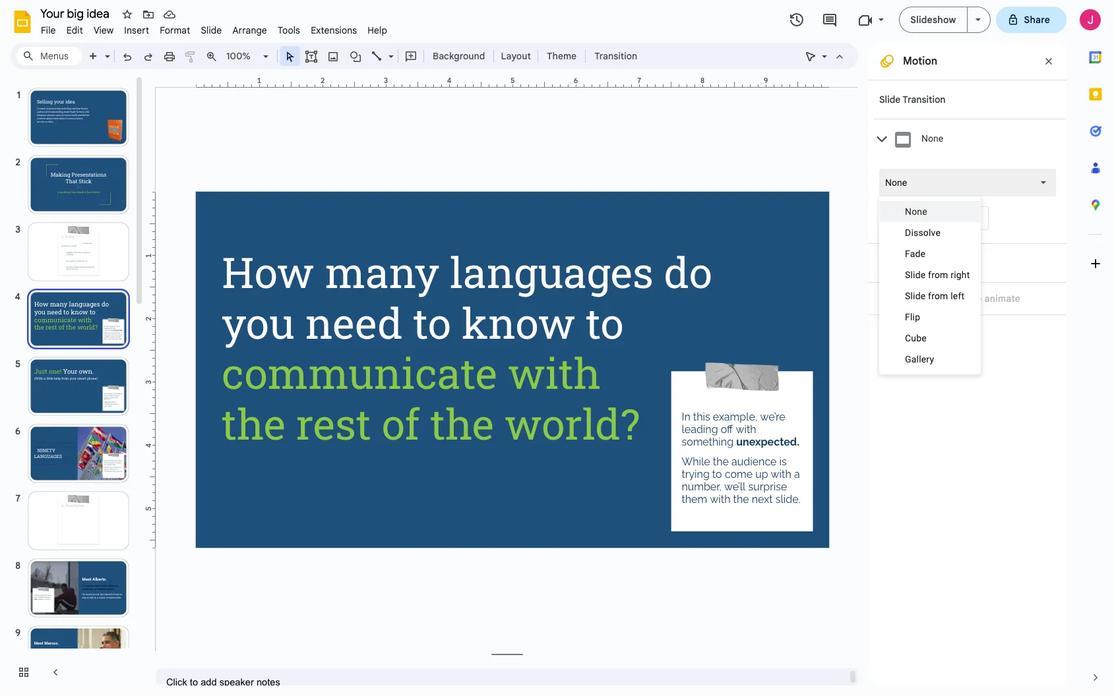 Task type: locate. For each thing, give the bounding box(es) containing it.
to
[[924, 213, 932, 223], [973, 293, 982, 305]]

slide inside motion section
[[879, 94, 901, 106]]

theme button
[[541, 46, 583, 66]]

0 vertical spatial none
[[921, 133, 943, 144]]

play button
[[879, 326, 931, 350]]

from down animations
[[928, 270, 948, 280]]

to inside button
[[973, 293, 982, 305]]

Rename text field
[[36, 5, 117, 21]]

animate
[[984, 293, 1020, 305]]

select an object to animate
[[897, 293, 1020, 305]]

flip
[[905, 312, 920, 323]]

from for left
[[928, 291, 948, 301]]

to inside button
[[924, 213, 932, 223]]

tab list inside menu bar banner
[[1077, 39, 1114, 660]]

arrange menu item
[[227, 22, 272, 38]]

2 from from the top
[[928, 291, 948, 301]]

transition inside button
[[594, 50, 637, 62]]

none up dissolve
[[905, 206, 927, 217]]

Star checkbox
[[118, 5, 137, 24]]

0 horizontal spatial transition
[[594, 50, 637, 62]]

layout button
[[497, 46, 535, 66]]

1 vertical spatial to
[[973, 293, 982, 305]]

Menus field
[[16, 47, 82, 65]]

from
[[928, 270, 948, 280], [928, 291, 948, 301]]

apply to all slides button
[[879, 206, 989, 230]]

slide for slide
[[201, 24, 222, 36]]

edit menu item
[[61, 22, 88, 38]]

none inside tab panel
[[885, 177, 907, 188]]

menu bar containing file
[[36, 17, 393, 39]]

menu bar
[[36, 17, 393, 39]]

1 from from the top
[[928, 270, 948, 280]]

1 horizontal spatial to
[[973, 293, 982, 305]]

tab list
[[1077, 39, 1114, 660]]

from for right
[[928, 270, 948, 280]]

slide transition
[[879, 94, 945, 106]]

left
[[951, 291, 965, 301]]

navigation
[[0, 75, 145, 697]]

select an object to animate button
[[879, 291, 1029, 307]]

select
[[897, 293, 925, 305]]

motion
[[903, 55, 937, 68]]

slide
[[201, 24, 222, 36], [879, 94, 901, 106], [905, 270, 926, 280], [905, 291, 926, 301]]

to left all
[[924, 213, 932, 223]]

arrange
[[232, 24, 267, 36]]

1 vertical spatial none
[[885, 177, 907, 188]]

0 vertical spatial transition
[[594, 50, 637, 62]]

apply to all slides
[[900, 213, 968, 223]]

from left left
[[928, 291, 948, 301]]

1 vertical spatial transition
[[903, 94, 945, 106]]

slide for slide from right
[[905, 270, 926, 280]]

edit
[[66, 24, 83, 36]]

slide for slide transition
[[879, 94, 901, 106]]

background
[[433, 50, 485, 62]]

view menu item
[[88, 22, 119, 38]]

slide inside menu item
[[201, 24, 222, 36]]

play
[[896, 332, 915, 344]]

none down slide transition
[[921, 133, 943, 144]]

to right left
[[973, 293, 982, 305]]

menu bar inside menu bar banner
[[36, 17, 393, 39]]

transition down motion
[[903, 94, 945, 106]]

list box containing none
[[879, 197, 981, 375]]

none
[[921, 133, 943, 144], [885, 177, 907, 188], [905, 206, 927, 217]]

all
[[934, 213, 944, 223]]

1 vertical spatial from
[[928, 291, 948, 301]]

list box
[[879, 197, 981, 375]]

none up the apply
[[885, 177, 907, 188]]

0 vertical spatial from
[[928, 270, 948, 280]]

transition button
[[588, 46, 643, 66]]

transition right theme button
[[594, 50, 637, 62]]

0 vertical spatial to
[[924, 213, 932, 223]]

shape image
[[348, 47, 363, 65]]

help menu item
[[362, 22, 393, 38]]

share button
[[996, 7, 1067, 33]]

insert
[[124, 24, 149, 36]]

1 horizontal spatial transition
[[903, 94, 945, 106]]

slideshow button
[[899, 7, 967, 33]]

menu bar banner
[[0, 0, 1114, 697]]

file menu item
[[36, 22, 61, 38]]

fade
[[905, 249, 926, 259]]

transition
[[594, 50, 637, 62], [903, 94, 945, 106]]

main toolbar
[[47, 0, 644, 583]]

0 horizontal spatial to
[[924, 213, 932, 223]]



Task type: vqa. For each thing, say whether or not it's contained in the screenshot.
Light
no



Task type: describe. For each thing, give the bounding box(es) containing it.
apply
[[900, 213, 922, 223]]

new slide with layout image
[[102, 47, 110, 52]]

tools menu item
[[272, 22, 305, 38]]

slideshow
[[910, 14, 956, 26]]

format
[[160, 24, 190, 36]]

slides
[[946, 213, 968, 223]]

cube
[[905, 333, 927, 344]]

none tab panel
[[874, 159, 1067, 243]]

Zoom text field
[[224, 47, 261, 65]]

motion application
[[0, 0, 1114, 697]]

format menu item
[[154, 22, 196, 38]]

tools
[[278, 24, 300, 36]]

none list box
[[879, 169, 1056, 197]]

theme
[[547, 50, 577, 62]]

presentation options image
[[975, 18, 980, 21]]

slide from left
[[905, 291, 965, 301]]

share
[[1024, 14, 1050, 26]]

transition inside motion section
[[903, 94, 945, 106]]

mode and view toolbar
[[800, 43, 850, 69]]

2 vertical spatial none
[[905, 206, 927, 217]]

layout
[[501, 50, 531, 62]]

gallery
[[905, 354, 934, 365]]

help
[[368, 24, 387, 36]]

motion section
[[869, 43, 1067, 686]]

dissolve
[[905, 228, 941, 238]]

extensions
[[311, 24, 357, 36]]

slide for slide from left
[[905, 291, 926, 301]]

object animations
[[879, 257, 959, 269]]

slide menu item
[[196, 22, 227, 38]]

extensions menu item
[[305, 22, 362, 38]]

object
[[942, 293, 970, 305]]

insert menu item
[[119, 22, 154, 38]]

none inside tab
[[921, 133, 943, 144]]

Zoom field
[[222, 47, 274, 66]]

object
[[879, 257, 909, 269]]

slide from right
[[905, 270, 970, 280]]

view
[[94, 24, 114, 36]]

an
[[928, 293, 939, 305]]

navigation inside motion application
[[0, 75, 145, 697]]

right
[[951, 270, 970, 280]]

none option
[[885, 176, 907, 189]]

live pointer settings image
[[819, 47, 827, 52]]

animations
[[911, 257, 959, 269]]

insert image image
[[326, 47, 341, 65]]

file
[[41, 24, 56, 36]]

none tab
[[874, 119, 1067, 159]]

background button
[[427, 46, 491, 66]]



